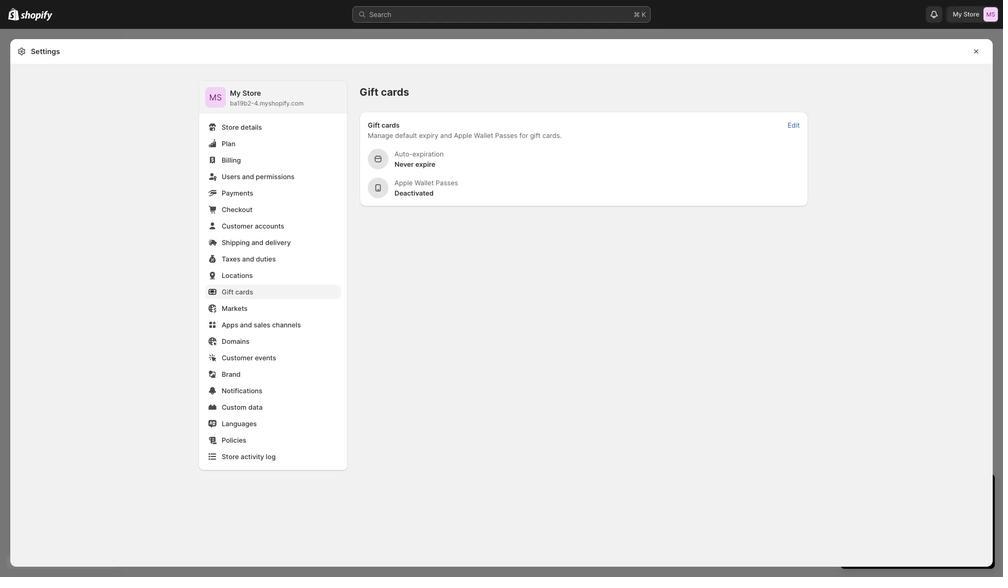 Task type: describe. For each thing, give the bounding box(es) containing it.
ms button
[[205, 87, 226, 108]]

1 vertical spatial gift cards
[[368, 121, 400, 129]]

manage
[[368, 131, 393, 139]]

passes inside apple wallet passes deactivated
[[436, 179, 458, 187]]

data
[[249, 403, 263, 411]]

gift cards inside shop settings menu element
[[222, 288, 253, 296]]

brand link
[[205, 367, 341, 381]]

4.myshopify.com
[[254, 99, 304, 107]]

search
[[370, 10, 392, 19]]

domains
[[222, 337, 250, 345]]

store activity log
[[222, 452, 276, 461]]

duties
[[256, 255, 276, 263]]

locations
[[222, 271, 253, 280]]

users and permissions link
[[205, 169, 341, 184]]

shipping and delivery
[[222, 238, 291, 247]]

my store
[[954, 10, 980, 18]]

cards inside shop settings menu element
[[235, 288, 253, 296]]

locations link
[[205, 268, 341, 283]]

store activity log link
[[205, 449, 341, 464]]

edit
[[788, 121, 800, 129]]

customer accounts link
[[205, 219, 341, 233]]

settings
[[31, 47, 60, 56]]

apps and sales channels
[[222, 321, 301, 329]]

users
[[222, 172, 240, 181]]

taxes
[[222, 255, 241, 263]]

sales
[[254, 321, 271, 329]]

languages
[[222, 420, 257, 428]]

auto-expiration never expire
[[395, 150, 444, 168]]

wallet inside apple wallet passes deactivated
[[415, 179, 434, 187]]

and for permissions
[[242, 172, 254, 181]]

my for my store
[[954, 10, 963, 18]]

⌘
[[634, 10, 640, 19]]

apple wallet passes deactivated
[[395, 179, 458, 197]]

customer accounts
[[222, 222, 284, 230]]

and for sales
[[240, 321, 252, 329]]

policies link
[[205, 433, 341, 447]]

accounts
[[255, 222, 284, 230]]

shop settings menu element
[[199, 81, 347, 470]]

notifications link
[[205, 383, 341, 398]]

gift inside gift cards link
[[222, 288, 234, 296]]

shopify image
[[8, 8, 19, 21]]

apps
[[222, 321, 238, 329]]

log
[[266, 452, 276, 461]]

store details
[[222, 123, 262, 131]]

markets
[[222, 304, 248, 312]]

apps and sales channels link
[[205, 318, 341, 332]]

expiration
[[413, 150, 444, 158]]

custom data
[[222, 403, 263, 411]]

0 vertical spatial gift cards
[[360, 86, 409, 98]]

customer for customer accounts
[[222, 222, 253, 230]]

my store ba19b2-4.myshopify.com
[[230, 89, 304, 107]]

default
[[395, 131, 417, 139]]

checkout link
[[205, 202, 341, 217]]

plan link
[[205, 136, 341, 151]]

1 vertical spatial gift
[[368, 121, 380, 129]]

permissions
[[256, 172, 295, 181]]

store details link
[[205, 120, 341, 134]]

0 vertical spatial gift
[[360, 86, 379, 98]]

policies
[[222, 436, 246, 444]]

k
[[642, 10, 647, 19]]

notifications
[[222, 387, 263, 395]]



Task type: vqa. For each thing, say whether or not it's contained in the screenshot.
Shipping and delivery Link
yes



Task type: locate. For each thing, give the bounding box(es) containing it.
for
[[520, 131, 529, 139]]

cards
[[381, 86, 409, 98], [382, 121, 400, 129], [235, 288, 253, 296]]

0 vertical spatial my store image
[[984, 7, 999, 22]]

my inside 'my store ba19b2-4.myshopify.com'
[[230, 89, 241, 97]]

customer for customer events
[[222, 354, 253, 362]]

gift
[[530, 131, 541, 139]]

expire
[[416, 160, 436, 168]]

markets link
[[205, 301, 341, 316]]

1 horizontal spatial apple
[[454, 131, 472, 139]]

delivery
[[265, 238, 291, 247]]

1 vertical spatial customer
[[222, 354, 253, 362]]

never
[[395, 160, 414, 168]]

my store image left ba19b2- at the top left
[[205, 87, 226, 108]]

cards up the manage
[[382, 121, 400, 129]]

2 customer from the top
[[222, 354, 253, 362]]

users and permissions
[[222, 172, 295, 181]]

0 horizontal spatial my
[[230, 89, 241, 97]]

customer down checkout
[[222, 222, 253, 230]]

my store image
[[984, 7, 999, 22], [205, 87, 226, 108]]

channels
[[272, 321, 301, 329]]

activity
[[241, 452, 264, 461]]

2 vertical spatial gift cards
[[222, 288, 253, 296]]

0 horizontal spatial apple
[[395, 179, 413, 187]]

my store image inside shop settings menu element
[[205, 87, 226, 108]]

events
[[255, 354, 276, 362]]

0 vertical spatial apple
[[454, 131, 472, 139]]

gift cards
[[360, 86, 409, 98], [368, 121, 400, 129], [222, 288, 253, 296]]

0 vertical spatial wallet
[[474, 131, 494, 139]]

passes
[[495, 131, 518, 139], [436, 179, 458, 187]]

shopify image
[[21, 11, 53, 21]]

1 vertical spatial my store image
[[205, 87, 226, 108]]

your trial just started element
[[841, 501, 996, 569]]

and for duties
[[242, 255, 254, 263]]

deactivated
[[395, 189, 434, 197]]

0 horizontal spatial wallet
[[415, 179, 434, 187]]

ba19b2-
[[230, 99, 254, 107]]

cards down locations
[[235, 288, 253, 296]]

plan
[[222, 139, 236, 148]]

gift
[[360, 86, 379, 98], [368, 121, 380, 129], [222, 288, 234, 296]]

auto-
[[395, 150, 413, 158]]

taxes and duties link
[[205, 252, 341, 266]]

customer events
[[222, 354, 276, 362]]

and
[[441, 131, 452, 139], [242, 172, 254, 181], [252, 238, 264, 247], [242, 255, 254, 263], [240, 321, 252, 329]]

payments
[[222, 189, 253, 197]]

my store image right the my store
[[984, 7, 999, 22]]

customer
[[222, 222, 253, 230], [222, 354, 253, 362]]

billing
[[222, 156, 241, 164]]

0 horizontal spatial passes
[[436, 179, 458, 187]]

apple up deactivated
[[395, 179, 413, 187]]

payments link
[[205, 186, 341, 200]]

and down customer accounts
[[252, 238, 264, 247]]

0 horizontal spatial my store image
[[205, 87, 226, 108]]

and right "users"
[[242, 172, 254, 181]]

0 vertical spatial passes
[[495, 131, 518, 139]]

and right taxes
[[242, 255, 254, 263]]

wallet up deactivated
[[415, 179, 434, 187]]

my for my store ba19b2-4.myshopify.com
[[230, 89, 241, 97]]

shipping
[[222, 238, 250, 247]]

1 horizontal spatial my store image
[[984, 7, 999, 22]]

passes down expiration
[[436, 179, 458, 187]]

cards.
[[543, 131, 562, 139]]

1 horizontal spatial my
[[954, 10, 963, 18]]

and right apps
[[240, 321, 252, 329]]

gift cards link
[[205, 285, 341, 299]]

brand
[[222, 370, 241, 378]]

settings dialog
[[10, 39, 993, 567]]

custom
[[222, 403, 247, 411]]

1 horizontal spatial passes
[[495, 131, 518, 139]]

0 vertical spatial customer
[[222, 222, 253, 230]]

my
[[954, 10, 963, 18], [230, 89, 241, 97]]

1 customer from the top
[[222, 222, 253, 230]]

0 vertical spatial cards
[[381, 86, 409, 98]]

billing link
[[205, 153, 341, 167]]

details
[[241, 123, 262, 131]]

1 vertical spatial my
[[230, 89, 241, 97]]

1 vertical spatial cards
[[382, 121, 400, 129]]

expiry
[[419, 131, 439, 139]]

customer events link
[[205, 351, 341, 365]]

custom data link
[[205, 400, 341, 414]]

2 vertical spatial gift
[[222, 288, 234, 296]]

cards up default
[[381, 86, 409, 98]]

taxes and duties
[[222, 255, 276, 263]]

checkout
[[222, 205, 253, 214]]

manage default expiry and apple wallet passes for gift cards.
[[368, 131, 562, 139]]

1 vertical spatial passes
[[436, 179, 458, 187]]

customer down domains
[[222, 354, 253, 362]]

0 vertical spatial my
[[954, 10, 963, 18]]

apple inside apple wallet passes deactivated
[[395, 179, 413, 187]]

edit button
[[782, 118, 807, 132]]

1 horizontal spatial wallet
[[474, 131, 494, 139]]

wallet left for on the right
[[474, 131, 494, 139]]

passes left for on the right
[[495, 131, 518, 139]]

shipping and delivery link
[[205, 235, 341, 250]]

store
[[964, 10, 980, 18], [243, 89, 261, 97], [222, 123, 239, 131], [222, 452, 239, 461]]

wallet
[[474, 131, 494, 139], [415, 179, 434, 187]]

apple right 'expiry'
[[454, 131, 472, 139]]

1 vertical spatial apple
[[395, 179, 413, 187]]

⌘ k
[[634, 10, 647, 19]]

1 vertical spatial wallet
[[415, 179, 434, 187]]

apple
[[454, 131, 472, 139], [395, 179, 413, 187]]

domains link
[[205, 334, 341, 348]]

and right 'expiry'
[[441, 131, 452, 139]]

languages link
[[205, 416, 341, 431]]

dialog
[[998, 39, 1004, 567]]

and for delivery
[[252, 238, 264, 247]]

2 vertical spatial cards
[[235, 288, 253, 296]]

store inside 'my store ba19b2-4.myshopify.com'
[[243, 89, 261, 97]]



